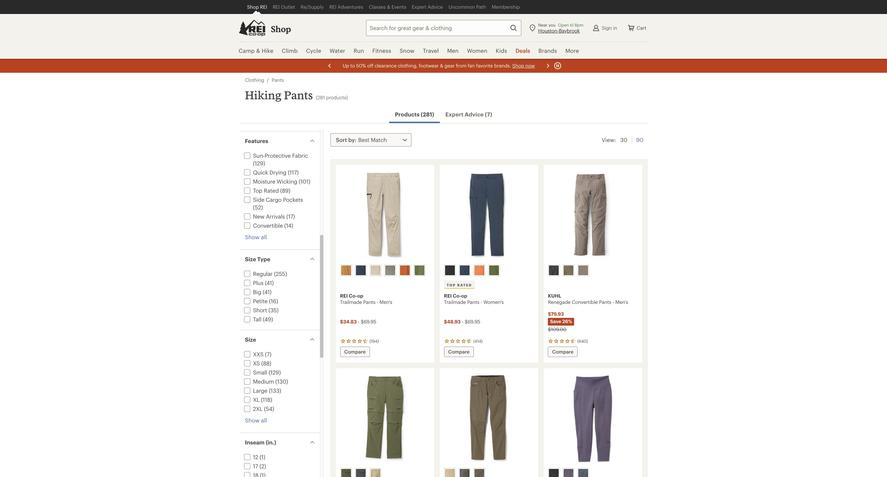 Task type: vqa. For each thing, say whether or not it's contained in the screenshot.


Task type: describe. For each thing, give the bounding box(es) containing it.
show all button for sun-protective fabric (129) quick drying (117) moisture wicking (101) top rated (89) side cargo pockets (52) new arrivals (17) convertible (14)
[[245, 233, 267, 241]]

army cot green image
[[341, 469, 351, 477]]

17 link
[[243, 463, 258, 469]]

(118)
[[261, 396, 272, 403]]

rei co-op trailmade pants - women's 0 image
[[444, 169, 534, 262]]

top rated
[[447, 283, 472, 287]]

climb button
[[278, 42, 302, 59]]

regular link
[[243, 270, 273, 277]]

clothing link
[[245, 77, 264, 83]]

$34.83
[[340, 319, 357, 325]]

petite
[[253, 298, 268, 304]]

plus
[[253, 280, 264, 286]]

classes & events
[[369, 4, 406, 10]]

rei co-op trailmade pants - men's
[[340, 293, 392, 305]]

wicking
[[277, 178, 297, 185]]

birch brown image
[[341, 266, 351, 275]]

camp & hike
[[239, 47, 274, 54]]

houston-
[[538, 27, 559, 33]]

large
[[253, 387, 268, 394]]

open
[[558, 22, 569, 27]]

1 woodland olive image from the left
[[415, 266, 425, 275]]

- inside the rei co-op trailmade pants - men's
[[377, 299, 378, 305]]

rei co-op trailmade pants - men's 0 image
[[340, 169, 430, 262]]

op for women's
[[461, 293, 467, 299]]

show all button for xxs (7) xs (88) small (129) medium (130) large (133) xl (118) 2xl (54)
[[245, 417, 267, 424]]

burnt olive image
[[564, 266, 574, 275]]

(49)
[[263, 316, 273, 323]]

30
[[621, 136, 628, 143]]

rei for rei outlet
[[273, 4, 280, 10]]

pants inside the rei co-op trailmade pants - men's
[[363, 299, 376, 305]]

brands.
[[494, 63, 511, 69]]

(7) inside expert advice (7) "button"
[[485, 111, 492, 118]]

near
[[538, 22, 548, 27]]

farro image
[[371, 469, 380, 477]]

events
[[392, 4, 406, 10]]

up
[[343, 63, 349, 69]]

shop for shop
[[271, 24, 291, 34]]

co- for rei co-op trailmade pants - women's
[[453, 293, 461, 299]]

xl link
[[243, 396, 260, 403]]

pockets
[[283, 196, 303, 203]]

more
[[566, 47, 579, 54]]

til
[[570, 22, 574, 27]]

baybrook
[[559, 27, 580, 33]]

2xl
[[253, 405, 263, 412]]

expert advice (7) button
[[440, 107, 498, 122]]

rei outlet link
[[270, 0, 298, 14]]

(89)
[[280, 187, 290, 194]]

(54)
[[264, 405, 274, 412]]

men's inside the rei co-op trailmade pants - men's
[[380, 299, 392, 305]]

products
[[395, 111, 420, 118]]

(281
[[316, 94, 325, 100]]

group for rei co-op trailmade pants - men's 0 image
[[339, 263, 431, 278]]

(640)
[[578, 339, 588, 344]]

fan
[[468, 63, 475, 69]]

new arrivals link
[[243, 213, 285, 220]]

products (281)
[[395, 111, 434, 118]]

features button
[[239, 132, 320, 150]]

2xl link
[[243, 405, 263, 412]]

small link
[[243, 369, 267, 376]]

small
[[253, 369, 267, 376]]

$69.95 for $34.83 - $69.95
[[361, 319, 377, 325]]

in
[[613, 25, 617, 31]]

trailmade for rei co-op trailmade pants - women's
[[444, 299, 466, 305]]

brands
[[539, 47, 557, 54]]

(in.)
[[266, 439, 276, 446]]

& for camp
[[256, 47, 260, 54]]

tall link
[[243, 316, 262, 323]]

water
[[330, 47, 345, 54]]

re/supply link
[[298, 0, 327, 14]]

90
[[637, 136, 644, 143]]

rei co-op sahara convertible pants - women's 0 image
[[340, 373, 430, 465]]

1 vertical spatial rated
[[458, 283, 472, 287]]

fossil image
[[445, 469, 455, 477]]

show for sun-protective fabric (129) quick drying (117) moisture wicking (101) top rated (89) side cargo pockets (52) new arrivals (17) convertible (14)
[[245, 234, 260, 240]]

run
[[354, 47, 364, 54]]

1 vertical spatial (41)
[[263, 289, 272, 295]]

(133)
[[269, 387, 281, 394]]

clothing / pants
[[245, 77, 284, 83]]

xxs (7) xs (88) small (129) medium (130) large (133) xl (118) 2xl (54)
[[253, 351, 288, 412]]

rei for rei co-op trailmade pants - women's
[[444, 293, 452, 299]]

expert for expert advice
[[412, 4, 426, 10]]

trailmade for rei co-op trailmade pants - men's
[[340, 299, 362, 305]]

& inside the promotional messages marquee
[[440, 63, 443, 69]]

$79.93 save 26% $109.00
[[548, 311, 572, 332]]

(14)
[[284, 222, 293, 229]]

compare button for - $69.95
[[340, 347, 370, 357]]

advice for expert advice (7)
[[465, 111, 484, 118]]

rei for rei adventures
[[329, 4, 337, 10]]

promotional messages marquee
[[0, 59, 887, 73]]

90 link
[[637, 135, 644, 144]]

previous message image
[[326, 62, 334, 70]]

shop banner
[[0, 0, 887, 59]]

group for rei co-op sahara convertible pants - women's 0 image
[[339, 467, 431, 477]]

kuhl renegade convertible pants - men's
[[548, 293, 628, 305]]

group for rei co-op flash hybrid tights - women's 0 image
[[547, 467, 639, 477]]

convertible inside sun-protective fabric (129) quick drying (117) moisture wicking (101) top rated (89) side cargo pockets (52) new arrivals (17) convertible (14)
[[253, 222, 283, 229]]

blue nights image for (194)
[[356, 266, 366, 275]]

stratus gray image
[[385, 266, 395, 275]]

adventures
[[338, 4, 363, 10]]

1 copper clay image from the left
[[400, 266, 410, 275]]

side
[[253, 196, 264, 203]]

12 link
[[243, 454, 258, 460]]

products)
[[326, 94, 348, 100]]

re/supply
[[301, 4, 324, 10]]

12 (1) 17 (2)
[[253, 454, 266, 469]]

inseam (in.)
[[245, 439, 276, 446]]

uncommon path link
[[446, 0, 489, 14]]

climb
[[282, 47, 298, 54]]

koal image
[[549, 266, 559, 275]]

& for classes
[[387, 4, 390, 10]]

black image
[[445, 266, 455, 275]]

deals
[[516, 47, 530, 54]]

2 woodland olive image from the left
[[489, 266, 499, 275]]

pause banner message scrolling image
[[554, 62, 562, 70]]

Search for great gear & clothing text field
[[366, 20, 522, 36]]

kids
[[496, 47, 507, 54]]

kuhl renegade convertible pants - men's 0 image
[[548, 169, 638, 262]]

none search field inside shop banner
[[354, 20, 522, 36]]

group for 'kuhl renegade convertible pants - men's 0' image
[[547, 263, 639, 278]]

black image
[[549, 469, 559, 477]]

regular (255) plus (41) big (41) petite (16) short (35) tall (49)
[[253, 270, 287, 323]]

quick
[[253, 169, 268, 176]]

all for convertible
[[261, 234, 267, 240]]

0 vertical spatial (41)
[[265, 280, 274, 286]]

50%
[[356, 63, 366, 69]]

clothing
[[245, 77, 264, 83]]

2 compare from the left
[[448, 349, 470, 355]]

next message image
[[544, 62, 552, 70]]

petite link
[[243, 298, 268, 304]]

tall
[[253, 316, 262, 323]]

cycle
[[306, 47, 321, 54]]

view:
[[602, 136, 616, 143]]

brands button
[[535, 42, 562, 59]]

group for the kuhl radikl pants - men's 0 image
[[443, 467, 535, 477]]

(129) inside xxs (7) xs (88) small (129) medium (130) large (133) xl (118) 2xl (54)
[[269, 369, 281, 376]]

camp
[[239, 47, 255, 54]]

hike
[[262, 47, 274, 54]]

rei for rei co-op trailmade pants - men's
[[340, 293, 348, 299]]

short link
[[243, 307, 267, 313]]

asphalt image
[[356, 469, 366, 477]]

side cargo pockets link
[[243, 196, 303, 203]]

cart link
[[623, 19, 651, 36]]

xs
[[253, 360, 260, 367]]

moisture
[[253, 178, 275, 185]]



Task type: locate. For each thing, give the bounding box(es) containing it.
1 horizontal spatial men's
[[616, 299, 628, 305]]

show down 2xl link
[[245, 417, 260, 424]]

0 vertical spatial show all button
[[245, 233, 267, 241]]

op up $34.83 - $69.95
[[357, 293, 363, 299]]

big
[[253, 289, 261, 295]]

$109.00
[[548, 326, 567, 332]]

sun-protective fabric link
[[243, 152, 308, 159]]

clothing,
[[398, 63, 418, 69]]

1 horizontal spatial $69.95
[[465, 319, 481, 325]]

2 horizontal spatial blue nights image
[[579, 469, 588, 477]]

co- for rei co-op trailmade pants - men's
[[349, 293, 357, 299]]

0 horizontal spatial co-
[[349, 293, 357, 299]]

(52)
[[253, 204, 263, 211]]

rei down top rated
[[444, 293, 452, 299]]

sun-protective fabric (129) quick drying (117) moisture wicking (101) top rated (89) side cargo pockets (52) new arrivals (17) convertible (14)
[[253, 152, 310, 229]]

& inside classes & events link
[[387, 4, 390, 10]]

expert right the (281)
[[446, 111, 464, 118]]

- inside "kuhl renegade convertible pants - men's"
[[613, 299, 614, 305]]

pants
[[272, 77, 284, 83], [284, 89, 313, 102], [363, 299, 376, 305], [467, 299, 480, 305], [599, 299, 612, 305]]

group for rei co-op trailmade pants - women's 0 "image" at the right
[[443, 263, 535, 278]]

1 horizontal spatial compare
[[448, 349, 470, 355]]

gear
[[445, 63, 455, 69]]

shop rei link
[[244, 0, 270, 14]]

1 horizontal spatial &
[[387, 4, 390, 10]]

regular
[[253, 270, 273, 277]]

inseam (in.) button
[[239, 433, 320, 452]]

fitness button
[[368, 42, 396, 59]]

1 vertical spatial show all button
[[245, 417, 267, 424]]

drying
[[270, 169, 287, 176]]

footwear
[[419, 63, 439, 69]]

2 show all from the top
[[245, 417, 267, 424]]

2 show all button from the top
[[245, 417, 267, 424]]

0 horizontal spatial blue nights image
[[356, 266, 366, 275]]

size for size
[[245, 336, 256, 343]]

op for men's
[[357, 293, 363, 299]]

2 all from the top
[[261, 417, 267, 424]]

top inside sun-protective fabric (129) quick drying (117) moisture wicking (101) top rated (89) side cargo pockets (52) new arrivals (17) convertible (14)
[[253, 187, 263, 194]]

search image
[[510, 24, 518, 32]]

xs link
[[243, 360, 260, 367]]

advice
[[428, 4, 443, 10], [465, 111, 484, 118]]

12
[[253, 454, 258, 460]]

1 horizontal spatial rated
[[458, 283, 472, 287]]

(41) right 'big'
[[263, 289, 272, 295]]

0 horizontal spatial convertible
[[253, 222, 283, 229]]

(129) inside sun-protective fabric (129) quick drying (117) moisture wicking (101) top rated (89) side cargo pockets (52) new arrivals (17) convertible (14)
[[253, 160, 265, 167]]

graystone image
[[564, 469, 574, 477]]

1 horizontal spatial top
[[447, 283, 456, 287]]

show for xxs (7) xs (88) small (129) medium (130) large (133) xl (118) 2xl (54)
[[245, 417, 260, 424]]

compare
[[344, 349, 366, 355], [448, 349, 470, 355], [552, 349, 574, 355]]

khaki image
[[579, 266, 588, 275]]

1 vertical spatial shop
[[271, 24, 291, 34]]

convertible inside "kuhl renegade convertible pants - men's"
[[572, 299, 598, 305]]

products (281) button
[[390, 107, 440, 123]]

2 co- from the left
[[453, 293, 461, 299]]

0 horizontal spatial advice
[[428, 4, 443, 10]]

1 men's from the left
[[380, 299, 392, 305]]

cargo
[[266, 196, 282, 203]]

shop down the rei outlet link
[[271, 24, 291, 34]]

compare button down the (414)
[[444, 347, 474, 357]]

copper clay image
[[400, 266, 410, 275], [475, 266, 484, 275]]

1 compare from the left
[[344, 349, 366, 355]]

to
[[350, 63, 355, 69]]

big link
[[243, 289, 261, 295]]

rei left rei outlet
[[260, 4, 267, 10]]

1 co- from the left
[[349, 293, 357, 299]]

0 vertical spatial top
[[253, 187, 263, 194]]

& left events on the top
[[387, 4, 390, 10]]

(7) inside xxs (7) xs (88) small (129) medium (130) large (133) xl (118) 2xl (54)
[[265, 351, 272, 358]]

0 horizontal spatial &
[[256, 47, 260, 54]]

0 vertical spatial show all
[[245, 234, 267, 240]]

&
[[387, 4, 390, 10], [256, 47, 260, 54], [440, 63, 443, 69]]

op inside rei co-op trailmade pants - women's
[[461, 293, 467, 299]]

top down black icon at the right bottom of the page
[[447, 283, 456, 287]]

expert inside "button"
[[446, 111, 464, 118]]

26%
[[563, 318, 572, 324]]

advice inside expert advice (7) "button"
[[465, 111, 484, 118]]

op inside the rei co-op trailmade pants - men's
[[357, 293, 363, 299]]

woodland olive image up 'women's' on the right of the page
[[489, 266, 499, 275]]

2 men's from the left
[[616, 299, 628, 305]]

convertible right renegade
[[572, 299, 598, 305]]

size type
[[245, 256, 270, 262]]

2 vertical spatial &
[[440, 63, 443, 69]]

from
[[456, 63, 467, 69]]

(117)
[[288, 169, 299, 176]]

- inside rei co-op trailmade pants - women's
[[481, 299, 482, 305]]

xl
[[253, 396, 260, 403]]

run button
[[350, 42, 368, 59]]

shop rei
[[247, 4, 267, 10]]

0 vertical spatial show
[[245, 234, 260, 240]]

2 trailmade from the left
[[444, 299, 466, 305]]

0 vertical spatial &
[[387, 4, 390, 10]]

expert inside shop banner
[[412, 4, 426, 10]]

1 horizontal spatial woodland olive image
[[489, 266, 499, 275]]

convertible
[[253, 222, 283, 229], [572, 299, 598, 305]]

1 horizontal spatial copper clay image
[[475, 266, 484, 275]]

membership
[[492, 4, 520, 10]]

blue nights image
[[356, 266, 366, 275], [460, 266, 470, 275], [579, 469, 588, 477]]

1 horizontal spatial co-
[[453, 293, 461, 299]]

1 vertical spatial advice
[[465, 111, 484, 118]]

copper clay image right stratus gray icon
[[400, 266, 410, 275]]

(41)
[[265, 280, 274, 286], [263, 289, 272, 295]]

1 horizontal spatial (7)
[[485, 111, 492, 118]]

trailmade up $34.83 at left
[[340, 299, 362, 305]]

$69.95 right $34.83 at left
[[361, 319, 377, 325]]

rei adventures link
[[327, 0, 366, 14]]

expert advice
[[412, 4, 443, 10]]

sign
[[602, 25, 612, 31]]

(281)
[[421, 111, 434, 118]]

rei down birch brown image
[[340, 293, 348, 299]]

shop up rei co-op, go to rei.com home page link
[[247, 4, 259, 10]]

trailmade inside rei co-op trailmade pants - women's
[[444, 299, 466, 305]]

0 horizontal spatial rated
[[264, 187, 279, 194]]

& inside camp & hike dropdown button
[[256, 47, 260, 54]]

size for size type
[[245, 256, 256, 262]]

co- inside the rei co-op trailmade pants - men's
[[349, 293, 357, 299]]

2 size from the top
[[245, 336, 256, 343]]

1 vertical spatial (129)
[[269, 369, 281, 376]]

compare down $48.93 - $69.95
[[448, 349, 470, 355]]

men's inside "kuhl renegade convertible pants - men's"
[[616, 299, 628, 305]]

1 horizontal spatial op
[[461, 293, 467, 299]]

fitness
[[373, 47, 391, 54]]

all for 2xl
[[261, 417, 267, 424]]

rei adventures
[[329, 4, 363, 10]]

burnt olive image
[[475, 469, 484, 477]]

1 trailmade from the left
[[340, 299, 362, 305]]

(129) down sun-
[[253, 160, 265, 167]]

2 show from the top
[[245, 417, 260, 424]]

advice inside expert advice link
[[428, 4, 443, 10]]

2 op from the left
[[461, 293, 467, 299]]

1 vertical spatial convertible
[[572, 299, 598, 305]]

0 vertical spatial all
[[261, 234, 267, 240]]

blue nights image right black icon at the right bottom of the page
[[460, 266, 470, 275]]

snow button
[[396, 42, 419, 59]]

pants inside rei co-op trailmade pants - women's
[[467, 299, 480, 305]]

rated up rei co-op trailmade pants - women's on the bottom of page
[[458, 283, 472, 287]]

new
[[253, 213, 265, 220]]

all down (54)
[[261, 417, 267, 424]]

(2)
[[260, 463, 266, 469]]

0 horizontal spatial compare
[[344, 349, 366, 355]]

0 horizontal spatial expert
[[412, 4, 426, 10]]

1 vertical spatial &
[[256, 47, 260, 54]]

0 horizontal spatial compare button
[[340, 347, 370, 357]]

show all down convertible link
[[245, 234, 267, 240]]

0 vertical spatial (7)
[[485, 111, 492, 118]]

0 horizontal spatial men's
[[380, 299, 392, 305]]

compare button down (194)
[[340, 347, 370, 357]]

show all for convertible
[[245, 234, 267, 240]]

all down convertible link
[[261, 234, 267, 240]]

quick drying link
[[243, 169, 287, 176]]

women's
[[484, 299, 504, 305]]

show all down 2xl on the bottom of page
[[245, 417, 267, 424]]

expert
[[412, 4, 426, 10], [446, 111, 464, 118]]

compare down $34.83 - $69.95
[[344, 349, 366, 355]]

rated inside sun-protective fabric (129) quick drying (117) moisture wicking (101) top rated (89) side cargo pockets (52) new arrivals (17) convertible (14)
[[264, 187, 279, 194]]

2 vertical spatial shop
[[512, 63, 524, 69]]

uncommon
[[449, 4, 475, 10]]

arrivals
[[266, 213, 285, 220]]

2 horizontal spatial compare
[[552, 349, 574, 355]]

(129) up (130)
[[269, 369, 281, 376]]

co- inside rei co-op trailmade pants - women's
[[453, 293, 461, 299]]

0 horizontal spatial woodland olive image
[[415, 266, 425, 275]]

2 compare button from the left
[[444, 347, 474, 357]]

trailmade down top rated
[[444, 299, 466, 305]]

shop left now
[[512, 63, 524, 69]]

moisture wicking link
[[243, 178, 297, 185]]

1 show from the top
[[245, 234, 260, 240]]

compare button for save 26%
[[548, 347, 578, 357]]

0 horizontal spatial trailmade
[[340, 299, 362, 305]]

$79.93
[[548, 311, 564, 317]]

compare for - $69.95
[[344, 349, 366, 355]]

classes & events link
[[366, 0, 409, 14]]

near you open til 8pm houston-baybrook
[[538, 22, 584, 33]]

1 vertical spatial expert
[[446, 111, 464, 118]]

None field
[[366, 20, 522, 36]]

0 vertical spatial expert
[[412, 4, 426, 10]]

clearance
[[375, 63, 397, 69]]

men button
[[443, 42, 463, 59]]

co- up $34.83 at left
[[349, 293, 357, 299]]

rei inside the rei co-op trailmade pants - men's
[[340, 293, 348, 299]]

0 vertical spatial shop
[[247, 4, 259, 10]]

rei left adventures
[[329, 4, 337, 10]]

1 vertical spatial show all
[[245, 417, 267, 424]]

travel
[[423, 47, 439, 54]]

(41) right plus at bottom
[[265, 280, 274, 286]]

women button
[[463, 42, 492, 59]]

shop for shop rei
[[247, 4, 259, 10]]

1 all from the top
[[261, 234, 267, 240]]

1 horizontal spatial convertible
[[572, 299, 598, 305]]

1 horizontal spatial shop
[[271, 24, 291, 34]]

1 show all from the top
[[245, 234, 267, 240]]

sign in
[[602, 25, 617, 31]]

compare button
[[340, 347, 370, 357], [444, 347, 474, 357], [548, 347, 578, 357]]

convertible down new arrivals link
[[253, 222, 283, 229]]

& left hike
[[256, 47, 260, 54]]

show all button down 2xl on the bottom of page
[[245, 417, 267, 424]]

fabric
[[292, 152, 308, 159]]

rei co-op flash hybrid tights - women's 0 image
[[548, 373, 638, 465]]

group
[[339, 263, 431, 278], [443, 263, 535, 278], [547, 263, 639, 278], [339, 467, 431, 477], [443, 467, 535, 477], [547, 467, 639, 477]]

blue nights image for - $69.95
[[460, 266, 470, 275]]

None search field
[[354, 20, 522, 36]]

now
[[525, 63, 535, 69]]

top up side
[[253, 187, 263, 194]]

2 horizontal spatial compare button
[[548, 347, 578, 357]]

snow
[[400, 47, 415, 54]]

men's
[[380, 299, 392, 305], [616, 299, 628, 305]]

medium link
[[243, 378, 274, 385]]

0 horizontal spatial copper clay image
[[400, 266, 410, 275]]

$69.95 right $48.93
[[465, 319, 481, 325]]

2 horizontal spatial &
[[440, 63, 443, 69]]

rei left outlet
[[273, 4, 280, 10]]

blue nights image left mushroom taupe image
[[356, 266, 366, 275]]

expert right events on the top
[[412, 4, 426, 10]]

3 compare button from the left
[[548, 347, 578, 357]]

& left gear
[[440, 63, 443, 69]]

size left type at the bottom
[[245, 256, 256, 262]]

0 horizontal spatial top
[[253, 187, 263, 194]]

show all button down convertible link
[[245, 233, 267, 241]]

1 compare button from the left
[[340, 347, 370, 357]]

1 op from the left
[[357, 293, 363, 299]]

2 horizontal spatial shop
[[512, 63, 524, 69]]

0 vertical spatial rated
[[264, 187, 279, 194]]

deals button
[[512, 42, 535, 59]]

1 horizontal spatial (129)
[[269, 369, 281, 376]]

features
[[245, 137, 268, 144]]

kuhl radikl pants - men's 0 image
[[444, 373, 534, 465]]

1 horizontal spatial compare button
[[444, 347, 474, 357]]

co- down top rated
[[453, 293, 461, 299]]

rated down moisture wicking link
[[264, 187, 279, 194]]

1 horizontal spatial advice
[[465, 111, 484, 118]]

(7)
[[485, 111, 492, 118], [265, 351, 272, 358]]

shop inside the promotional messages marquee
[[512, 63, 524, 69]]

1 horizontal spatial blue nights image
[[460, 266, 470, 275]]

1 show all button from the top
[[245, 233, 267, 241]]

compare down $109.00
[[552, 349, 574, 355]]

rei outlet
[[273, 4, 295, 10]]

hiking pants (281 products)
[[245, 89, 348, 102]]

size type button
[[239, 250, 320, 269]]

camp & hike button
[[239, 42, 278, 59]]

path
[[476, 4, 486, 10]]

0 vertical spatial convertible
[[253, 222, 283, 229]]

xxs
[[253, 351, 264, 358]]

1 vertical spatial (7)
[[265, 351, 272, 358]]

top
[[253, 187, 263, 194], [447, 283, 456, 287]]

copper clay image up rei co-op trailmade pants - women's on the bottom of page
[[475, 266, 484, 275]]

compare button down (640)
[[548, 347, 578, 357]]

2 copper clay image from the left
[[475, 266, 484, 275]]

membership link
[[489, 0, 523, 14]]

woodland olive image right stratus gray icon
[[415, 266, 425, 275]]

2 $69.95 from the left
[[465, 319, 481, 325]]

0 horizontal spatial shop
[[247, 4, 259, 10]]

rated
[[264, 187, 279, 194], [458, 283, 472, 287]]

1 horizontal spatial expert
[[446, 111, 464, 118]]

0 horizontal spatial (7)
[[265, 351, 272, 358]]

1 vertical spatial show
[[245, 417, 260, 424]]

$69.95 for $48.93 - $69.95
[[465, 319, 481, 325]]

0 horizontal spatial op
[[357, 293, 363, 299]]

mushroom taupe image
[[371, 266, 380, 275]]

1 horizontal spatial trailmade
[[444, 299, 466, 305]]

1 vertical spatial all
[[261, 417, 267, 424]]

pants inside "kuhl renegade convertible pants - men's"
[[599, 299, 612, 305]]

cart
[[637, 25, 647, 31]]

1 size from the top
[[245, 256, 256, 262]]

blue nights image right graystone icon
[[579, 469, 588, 477]]

show down convertible link
[[245, 234, 260, 240]]

1 vertical spatial top
[[447, 283, 456, 287]]

compare for save 26%
[[552, 349, 574, 355]]

rei co-op, go to rei.com home page image
[[239, 19, 265, 36]]

1 $69.95 from the left
[[361, 319, 377, 325]]

size up xxs link
[[245, 336, 256, 343]]

woodland olive image
[[415, 266, 425, 275], [489, 266, 499, 275]]

advice for expert advice
[[428, 4, 443, 10]]

0 horizontal spatial $69.95
[[361, 319, 377, 325]]

0 vertical spatial advice
[[428, 4, 443, 10]]

0 vertical spatial (129)
[[253, 160, 265, 167]]

op down top rated
[[461, 293, 467, 299]]

1 vertical spatial size
[[245, 336, 256, 343]]

0 horizontal spatial (129)
[[253, 160, 265, 167]]

0 vertical spatial size
[[245, 256, 256, 262]]

(17)
[[286, 213, 295, 220]]

rei inside rei co-op trailmade pants - women's
[[444, 293, 452, 299]]

3 compare from the left
[[552, 349, 574, 355]]

none field inside shop banner
[[366, 20, 522, 36]]

(130)
[[276, 378, 288, 385]]

carbon image
[[460, 469, 470, 477]]

trailmade inside the rei co-op trailmade pants - men's
[[340, 299, 362, 305]]

expert for expert advice (7)
[[446, 111, 464, 118]]

show all for 2xl
[[245, 417, 267, 424]]



